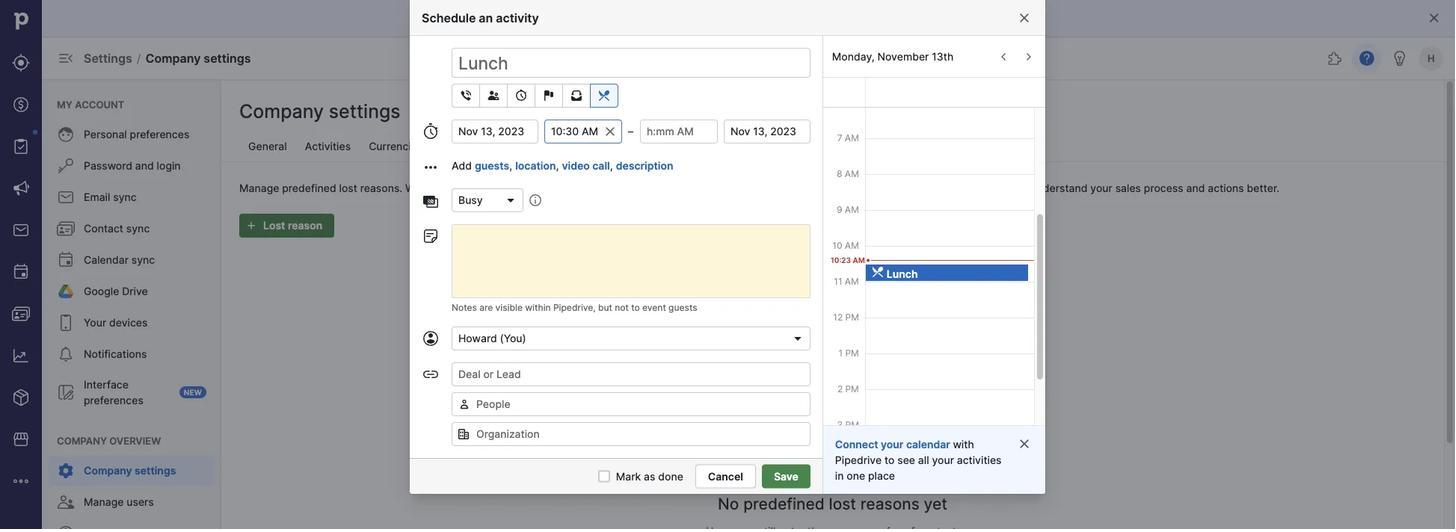Task type: locate. For each thing, give the bounding box(es) containing it.
0 horizontal spatial as
[[521, 182, 532, 195]]

color undefined image right insights image
[[57, 346, 75, 364]]

am right 8
[[845, 168, 859, 179]]

0 horizontal spatial predefined
[[282, 182, 336, 195]]

deal left is
[[446, 182, 467, 195]]

pm for 2 pm
[[846, 384, 859, 395]]

pm right 5
[[846, 492, 859, 502]]

0 horizontal spatial company settings
[[84, 465, 176, 478]]

within
[[525, 303, 551, 313]]

general
[[248, 140, 287, 153]]

pm for 5 pm
[[846, 492, 859, 502]]

0 horizontal spatial reasons
[[465, 140, 505, 153]]

call
[[593, 160, 610, 172]]

lost for reasons
[[829, 495, 857, 514]]

a right the "when"
[[437, 182, 443, 195]]

Busy field
[[452, 189, 524, 212]]

preferences inside 'link'
[[130, 128, 190, 141]]

5 pm from the top
[[846, 456, 859, 466]]

save button
[[762, 465, 811, 489]]

lost inside button
[[263, 220, 285, 232]]

11 am
[[834, 276, 859, 287]]

0 vertical spatial and
[[135, 160, 154, 172]]

as
[[521, 182, 532, 195], [644, 471, 656, 483]]

color primary image inside people field
[[459, 399, 471, 411]]

color undefined image up campaigns image
[[12, 138, 30, 156]]

1 horizontal spatial users
[[559, 182, 586, 195]]

color primary image
[[1429, 12, 1441, 24], [485, 90, 503, 102], [512, 90, 530, 102], [568, 90, 586, 102], [595, 90, 613, 102], [604, 126, 616, 138], [422, 159, 440, 177], [505, 195, 517, 206], [422, 227, 440, 245], [422, 330, 440, 348], [422, 366, 440, 384]]

preferences for interface
[[84, 394, 143, 407]]

your right all
[[932, 454, 955, 467]]

am right 9
[[845, 204, 859, 215]]

contact sync
[[84, 223, 150, 235]]

0 vertical spatial guests
[[475, 160, 510, 172]]

color undefined image inside company settings link
[[57, 462, 75, 480]]

a right for on the right
[[911, 182, 917, 195]]

connect your calendar
[[836, 438, 951, 451]]

color undefined image inside calendar sync link
[[57, 251, 75, 269]]

1 pm
[[839, 348, 859, 359]]

company settings inside menu item
[[84, 465, 176, 478]]

0 vertical spatial sync
[[113, 191, 137, 204]]

guests up marked
[[475, 160, 510, 172]]

color undefined image left password
[[57, 157, 75, 175]]

quick add image
[[881, 49, 898, 67]]

1 horizontal spatial ,
[[556, 160, 559, 172]]

visible
[[496, 303, 523, 313]]

no predefined lost reasons yet
[[718, 495, 948, 514]]

1 vertical spatial manage
[[84, 496, 124, 509]]

0 vertical spatial predefined
[[282, 182, 336, 195]]

h:mm AM text field
[[640, 120, 718, 144]]

1 , from the left
[[510, 160, 513, 172]]

color undefined image inside 'notifications' link
[[57, 346, 75, 364]]

color undefined image inside password and login link
[[57, 157, 75, 175]]

2 vertical spatial none field
[[452, 423, 811, 447]]

5 color undefined image from the top
[[57, 384, 75, 402]]

1 vertical spatial and
[[1187, 182, 1206, 195]]

lost reason button
[[239, 214, 335, 238]]

no
[[718, 495, 739, 514]]

1 horizontal spatial reason
[[858, 182, 892, 195]]

1 horizontal spatial can
[[965, 182, 983, 195]]

6 color undefined image from the top
[[57, 462, 75, 480]]

3 pm from the top
[[846, 384, 859, 395]]

activities image
[[12, 263, 30, 281]]

sales
[[1116, 182, 1142, 195]]

color primary inverted image left lunch
[[872, 266, 884, 278]]

preferences down interface
[[84, 394, 143, 407]]

schedule
[[422, 10, 476, 25]]

0 horizontal spatial a
[[437, 182, 443, 195]]

color undefined image
[[57, 189, 75, 206], [57, 220, 75, 238], [57, 283, 75, 301], [57, 346, 75, 364], [57, 384, 75, 402], [57, 462, 75, 480]]

13th
[[932, 50, 954, 63]]

1 vertical spatial reason
[[288, 220, 323, 232]]

1 horizontal spatial lost
[[829, 495, 857, 514]]

1 vertical spatial to
[[885, 454, 895, 467]]

sales inbox image
[[12, 221, 30, 239]]

pm right 3
[[846, 420, 859, 431]]

color undefined image left google
[[57, 283, 75, 301]]

0 vertical spatial settings
[[204, 51, 251, 65]]

manage down company settings link
[[84, 496, 124, 509]]

to right not
[[632, 303, 640, 313]]

sync up drive
[[132, 254, 155, 267]]

company settings link
[[48, 456, 215, 486]]

6 am from the top
[[845, 276, 859, 287]]

menu
[[0, 0, 42, 530], [42, 79, 221, 530]]

and
[[135, 160, 154, 172], [1187, 182, 1206, 195]]

0 horizontal spatial to
[[632, 303, 640, 313]]

company
[[146, 51, 201, 65], [239, 100, 324, 123], [57, 435, 107, 447], [84, 465, 132, 478]]

can down the "call"
[[589, 182, 607, 195]]

menu containing personal preferences
[[42, 79, 221, 530]]

0 horizontal spatial can
[[589, 182, 607, 195]]

2 vertical spatial settings
[[135, 465, 176, 478]]

color undefined image left email
[[57, 189, 75, 206]]

1 vertical spatial predefined
[[744, 495, 825, 514]]

to down connect your calendar
[[885, 454, 895, 467]]

pm right 1
[[846, 348, 859, 359]]

company settings down the 'overview'
[[84, 465, 176, 478]]

1 horizontal spatial company settings
[[239, 100, 401, 123]]

color undefined image for notifications
[[57, 346, 75, 364]]

color undefined image inside email sync link
[[57, 189, 75, 206]]

5 am from the top
[[845, 240, 859, 251]]

1 color undefined image from the top
[[57, 189, 75, 206]]

company down company overview
[[84, 465, 132, 478]]

9
[[837, 204, 843, 215]]

2 can from the left
[[965, 182, 983, 195]]

0 vertical spatial reason
[[858, 182, 892, 195]]

color undefined image left contact
[[57, 220, 75, 238]]

lost for reasons.
[[339, 182, 357, 195]]

color undefined image left the your
[[57, 314, 75, 332]]

predefined down save
[[744, 495, 825, 514]]

products image
[[12, 389, 30, 407]]

pm for 4 pm
[[846, 456, 859, 466]]

as left lost,
[[521, 182, 532, 195]]

between
[[649, 182, 693, 195]]

2 horizontal spatial lost
[[920, 182, 938, 195]]

lost for lost reasons
[[441, 140, 462, 153]]

1 vertical spatial guests
[[669, 303, 698, 313]]

sync for contact sync
[[126, 223, 150, 235]]

preferences
[[130, 128, 190, 141], [84, 394, 143, 407]]

1 horizontal spatial lost
[[441, 140, 462, 153]]

am right the 11
[[845, 276, 859, 287]]

0 horizontal spatial reason
[[288, 220, 323, 232]]

0 horizontal spatial lost
[[339, 182, 357, 195]]

color undefined image down my
[[57, 126, 75, 144]]

am right 6
[[845, 97, 859, 107]]

add guests , location , video call , description
[[452, 160, 674, 172]]

monday, november 13th
[[833, 50, 954, 63]]

6 pm from the top
[[846, 492, 859, 502]]

pm
[[846, 312, 859, 323], [846, 348, 859, 359], [846, 384, 859, 395], [846, 420, 859, 431], [846, 456, 859, 466], [846, 492, 859, 502]]

0 vertical spatial manage
[[239, 182, 279, 195]]

3 none field from the top
[[452, 423, 811, 447]]

h:mm AM text field
[[545, 120, 622, 144]]

0 vertical spatial as
[[521, 182, 532, 195]]

sync down email sync link
[[126, 223, 150, 235]]

contacts image
[[12, 305, 30, 323]]

2 vertical spatial sync
[[132, 254, 155, 267]]

cancel button
[[696, 465, 756, 489]]

lost right for on the right
[[920, 182, 938, 195]]

home image
[[10, 10, 32, 32]]

3 am from the top
[[845, 168, 859, 179]]

personal
[[84, 128, 127, 141]]

notes are visible within pipedrive, but not to event guests
[[452, 303, 698, 313]]

0 vertical spatial preferences
[[130, 128, 190, 141]]

2 color undefined image from the top
[[57, 220, 75, 238]]

company up general
[[239, 100, 324, 123]]

reasons down 'place'
[[861, 495, 920, 514]]

next day image
[[1020, 51, 1038, 63]]

and left actions
[[1187, 182, 1206, 195]]

sync for calendar sync
[[132, 254, 155, 267]]

0 horizontal spatial users
[[127, 496, 154, 509]]

company settings up activities
[[239, 100, 401, 123]]

, up the choose
[[610, 160, 613, 172]]

save
[[774, 471, 799, 483]]

1 vertical spatial lost
[[263, 220, 285, 232]]

color undefined image inside personal preferences 'link'
[[57, 126, 75, 144]]

lost reason
[[263, 220, 323, 232]]

4
[[837, 456, 843, 466]]

as right the mark
[[644, 471, 656, 483]]

color undefined image inside google drive 'link'
[[57, 283, 75, 301]]

0 vertical spatial your
[[1091, 182, 1113, 195]]

november
[[878, 50, 929, 63]]

0 horizontal spatial color primary inverted image
[[242, 220, 260, 232]]

color undefined image right more image
[[57, 462, 75, 480]]

1 vertical spatial company settings
[[84, 465, 176, 478]]

1 vertical spatial users
[[127, 496, 154, 509]]

1 horizontal spatial and
[[1187, 182, 1206, 195]]

1 vertical spatial none field
[[452, 393, 811, 417]]

1 am from the top
[[845, 97, 859, 107]]

email
[[84, 191, 110, 204]]

0 vertical spatial lost
[[441, 140, 462, 153]]

color undefined image for google drive
[[57, 283, 75, 301]]

reason
[[858, 182, 892, 195], [288, 220, 323, 232]]

color primary inverted image inside lost reason button
[[242, 220, 260, 232]]

0 vertical spatial company settings
[[239, 100, 401, 123]]

0 horizontal spatial guests
[[475, 160, 510, 172]]

color undefined image left calendar
[[57, 251, 75, 269]]

0 horizontal spatial manage
[[84, 496, 124, 509]]

1 none field from the top
[[452, 363, 811, 387]]

and left login
[[135, 160, 154, 172]]

activity
[[496, 10, 539, 25]]

color undefined image inside contact sync link
[[57, 220, 75, 238]]

2
[[838, 384, 843, 395]]

lost left reasons.
[[339, 182, 357, 195]]

1 horizontal spatial a
[[911, 182, 917, 195]]

options.
[[727, 182, 767, 195]]

0 horizontal spatial settings
[[135, 465, 176, 478]]

none field down people field
[[452, 423, 811, 447]]

your
[[1091, 182, 1113, 195], [881, 438, 904, 451], [932, 454, 955, 467]]

0 horizontal spatial ,
[[510, 160, 513, 172]]

can
[[589, 182, 607, 195], [965, 182, 983, 195]]

event
[[643, 303, 666, 313]]

Howard (You) field
[[452, 327, 811, 351]]

notes
[[452, 303, 477, 313]]

1 horizontal spatial your
[[932, 454, 955, 467]]

google drive link
[[48, 277, 215, 307]]

1 horizontal spatial to
[[885, 454, 895, 467]]

1 vertical spatial reasons
[[861, 495, 920, 514]]

2 pm from the top
[[846, 348, 859, 359]]

am right the 7
[[845, 132, 859, 143]]

1 vertical spatial sync
[[126, 223, 150, 235]]

am for 7 am
[[845, 132, 859, 143]]

video
[[562, 160, 590, 172]]

sales assistant image
[[1391, 49, 1409, 67]]

currencies
[[369, 140, 423, 153]]

None field
[[452, 363, 811, 387], [452, 393, 811, 417], [452, 423, 811, 447]]

1 horizontal spatial predefined
[[744, 495, 825, 514]]

color primary image inside busy popup button
[[505, 195, 517, 206]]

info image
[[530, 195, 542, 206]]

menu for schedule an activity
[[0, 0, 42, 530]]

better.
[[1248, 182, 1280, 195]]

color undefined image down manage users link
[[57, 525, 75, 530]]

0 vertical spatial color primary inverted image
[[242, 220, 260, 232]]

howard
[[459, 333, 497, 345]]

none field people
[[452, 393, 811, 417]]

reasons up add on the left top
[[465, 140, 505, 153]]

Use the arrow keys to pick a date text field
[[452, 120, 539, 144]]

password and login
[[84, 160, 181, 172]]

color primary inverted image
[[242, 220, 260, 232], [872, 266, 884, 278]]

sync for email sync
[[113, 191, 137, 204]]

pm right 12
[[846, 312, 859, 323]]

sync right email
[[113, 191, 137, 204]]

preferences up login
[[130, 128, 190, 141]]

howard (you)
[[459, 333, 527, 345]]

,
[[510, 160, 513, 172], [556, 160, 559, 172], [610, 160, 613, 172]]

color undefined image
[[57, 126, 75, 144], [12, 138, 30, 156], [57, 157, 75, 175], [57, 251, 75, 269], [57, 314, 75, 332], [57, 494, 75, 512], [57, 525, 75, 530]]

color primary inverted image left the lost reason
[[242, 220, 260, 232]]

company settings
[[239, 100, 401, 123], [84, 465, 176, 478]]

2 none field from the top
[[452, 393, 811, 417]]

none field up people field
[[452, 363, 811, 387]]

and inside menu
[[135, 160, 154, 172]]

color undefined image left manage users
[[57, 494, 75, 512]]

your
[[84, 317, 106, 330]]

menu for activities
[[42, 79, 221, 530]]

color primary image
[[457, 90, 475, 102], [540, 90, 558, 102], [422, 123, 440, 141], [422, 193, 440, 211], [792, 333, 804, 345], [459, 399, 471, 411], [458, 429, 470, 441], [1019, 438, 1031, 450], [598, 471, 610, 483]]

your up see
[[881, 438, 904, 451]]

personal preferences
[[84, 128, 190, 141]]

4 pm from the top
[[846, 420, 859, 431]]

2 am from the top
[[845, 132, 859, 143]]

help
[[986, 182, 1007, 195]]

predefined
[[282, 182, 336, 195], [744, 495, 825, 514]]

, left location
[[510, 160, 513, 172]]

3 color undefined image from the top
[[57, 283, 75, 301]]

activities
[[305, 140, 351, 153]]

none field up organization text field
[[452, 393, 811, 417]]

can left help
[[965, 182, 983, 195]]

1 horizontal spatial deal
[[941, 182, 962, 195]]

guests right "event"
[[669, 303, 698, 313]]

0 vertical spatial reasons
[[465, 140, 505, 153]]

, left video
[[556, 160, 559, 172]]

pm right 4
[[846, 456, 859, 466]]

users
[[559, 182, 586, 195], [127, 496, 154, 509]]

am right the 10
[[845, 240, 859, 251]]

am for 6 am
[[845, 97, 859, 107]]

None text field
[[724, 120, 811, 144]]

0 horizontal spatial and
[[135, 160, 154, 172]]

0 vertical spatial none field
[[452, 363, 811, 387]]

is
[[470, 182, 478, 195]]

0 horizontal spatial lost
[[263, 220, 285, 232]]

color undefined image left interface
[[57, 384, 75, 402]]

preferences for personal
[[130, 128, 190, 141]]

sync
[[113, 191, 137, 204], [126, 223, 150, 235], [132, 254, 155, 267]]

8 am
[[837, 168, 859, 179]]

color undefined image for manage users
[[57, 494, 75, 512]]

color undefined image for email sync
[[57, 189, 75, 206]]

yet
[[924, 495, 948, 514]]

pipedrive,
[[554, 303, 596, 313]]

color undefined image for company settings
[[57, 462, 75, 480]]

2 horizontal spatial settings
[[329, 100, 401, 123]]

users down company settings menu item
[[127, 496, 154, 509]]

am for 10 am
[[845, 240, 859, 251]]

insights image
[[12, 347, 30, 365]]

4 am from the top
[[845, 204, 859, 215]]

users down video
[[559, 182, 586, 195]]

1 vertical spatial as
[[644, 471, 656, 483]]

1 pm from the top
[[846, 312, 859, 323]]

0 horizontal spatial your
[[881, 438, 904, 451]]

as inside "schedule an activity" dialog
[[644, 471, 656, 483]]

lost
[[339, 182, 357, 195], [920, 182, 938, 195], [829, 495, 857, 514]]

0 horizontal spatial deal
[[446, 182, 467, 195]]

1 horizontal spatial color primary inverted image
[[872, 266, 884, 278]]

reason inside button
[[288, 220, 323, 232]]

deals image
[[12, 96, 30, 114]]

4 color undefined image from the top
[[57, 346, 75, 364]]

color undefined image inside manage users link
[[57, 494, 75, 512]]

menu toggle image
[[57, 49, 75, 67]]

1 horizontal spatial as
[[644, 471, 656, 483]]

2 horizontal spatial ,
[[610, 160, 613, 172]]

manage predefined lost reasons. when a deal is marked as lost, users can choose between these options. documenting the reason for a lost deal can help you understand your sales process and actions better.
[[239, 182, 1280, 195]]

lost down in
[[829, 495, 857, 514]]

your left sales
[[1091, 182, 1113, 195]]

color undefined image for personal preferences
[[57, 126, 75, 144]]

color undefined image for interface preferences
[[57, 384, 75, 402]]

2 vertical spatial your
[[932, 454, 955, 467]]

pm right 2
[[846, 384, 859, 395]]

to
[[632, 303, 640, 313], [885, 454, 895, 467]]

manage down general
[[239, 182, 279, 195]]

deal left help
[[941, 182, 962, 195]]

predefined up the lost reason
[[282, 182, 336, 195]]

1 horizontal spatial manage
[[239, 182, 279, 195]]

color undefined image inside your devices link
[[57, 314, 75, 332]]

1 vertical spatial preferences
[[84, 394, 143, 407]]



Task type: describe. For each thing, give the bounding box(es) containing it.
2 , from the left
[[556, 160, 559, 172]]

manage users link
[[48, 488, 215, 518]]

mark as done
[[616, 471, 684, 483]]

more image
[[12, 473, 30, 491]]

schedule an activity dialog
[[0, 0, 1456, 530]]

marked
[[481, 182, 518, 195]]

company right /
[[146, 51, 201, 65]]

you
[[1010, 182, 1028, 195]]

company settings menu item
[[42, 456, 221, 486]]

1 horizontal spatial reasons
[[861, 495, 920, 514]]

howard (you) button
[[452, 327, 811, 351]]

color primary image inside organization field
[[458, 429, 470, 441]]

manage for manage predefined lost reasons. when a deal is marked as lost, users can choose between these options. documenting the reason for a lost deal can help you understand your sales process and actions better.
[[239, 182, 279, 195]]

company left the 'overview'
[[57, 435, 107, 447]]

one
[[847, 470, 866, 483]]

password and login link
[[48, 151, 215, 181]]

calendar sync link
[[48, 245, 215, 275]]

the
[[839, 182, 855, 195]]

0 vertical spatial to
[[632, 303, 640, 313]]

google drive
[[84, 285, 148, 298]]

color undefined image for your devices
[[57, 314, 75, 332]]

in
[[836, 470, 844, 483]]

for
[[895, 182, 908, 195]]

an
[[479, 10, 493, 25]]

1 a from the left
[[437, 182, 443, 195]]

color undefined image for calendar sync
[[57, 251, 75, 269]]

People text field
[[471, 394, 810, 416]]

manage users
[[84, 496, 154, 509]]

am for 9 am
[[845, 204, 859, 215]]

password
[[84, 160, 132, 172]]

interface preferences
[[84, 379, 143, 407]]

2 horizontal spatial your
[[1091, 182, 1113, 195]]

3
[[838, 420, 843, 431]]

Deal or Lead text field
[[452, 363, 811, 387]]

your inside with pipedrive to see all your activities in one place
[[932, 454, 955, 467]]

3 , from the left
[[610, 160, 613, 172]]

choose
[[610, 182, 647, 195]]

1 deal from the left
[[446, 182, 467, 195]]

email sync
[[84, 191, 137, 204]]

with pipedrive to see all your activities in one place
[[836, 438, 1002, 483]]

description
[[616, 160, 674, 172]]

previous day image
[[995, 51, 1013, 63]]

12
[[834, 312, 843, 323]]

not
[[615, 303, 629, 313]]

interface
[[84, 379, 129, 391]]

documenting
[[769, 182, 836, 195]]

pm for 3 pm
[[846, 420, 859, 431]]

lost,
[[535, 182, 556, 195]]

notifications link
[[48, 340, 215, 370]]

google
[[84, 285, 119, 298]]

connect your calendar link
[[836, 438, 953, 451]]

activities
[[957, 454, 1002, 467]]

11
[[834, 276, 843, 287]]

place
[[869, 470, 896, 483]]

understand
[[1031, 182, 1088, 195]]

actions
[[1208, 182, 1245, 195]]

monday,
[[833, 50, 875, 63]]

7
[[838, 132, 843, 143]]

company inside company settings link
[[84, 465, 132, 478]]

8
[[837, 168, 843, 179]]

notifications
[[84, 348, 147, 361]]

none field organization
[[452, 423, 811, 447]]

6 am
[[837, 97, 859, 107]]

Organization text field
[[452, 423, 811, 447]]

overview
[[109, 435, 161, 447]]

12 pm
[[834, 312, 859, 323]]

9 am
[[837, 204, 859, 215]]

your devices
[[84, 317, 148, 330]]

color undefined image for password and login
[[57, 157, 75, 175]]

lost for lost reason
[[263, 220, 285, 232]]

to inside with pipedrive to see all your activities in one place
[[885, 454, 895, 467]]

1 horizontal spatial guests
[[669, 303, 698, 313]]

Lunch text field
[[452, 48, 811, 78]]

6
[[837, 97, 843, 107]]

am for 8 am
[[845, 168, 859, 179]]

settings
[[84, 51, 132, 65]]

2 deal from the left
[[941, 182, 962, 195]]

schedule an activity
[[422, 10, 539, 25]]

are
[[480, 303, 493, 313]]

but
[[598, 303, 613, 313]]

campaigns image
[[12, 180, 30, 198]]

settings inside company settings link
[[135, 465, 176, 478]]

lunch
[[887, 268, 918, 281]]

predefined for manage
[[282, 182, 336, 195]]

manage for manage users
[[84, 496, 124, 509]]

company overview
[[57, 435, 161, 447]]

1 can from the left
[[589, 182, 607, 195]]

calendar
[[907, 438, 951, 451]]

contact sync link
[[48, 214, 215, 244]]

5 pm
[[838, 492, 859, 502]]

h button
[[1417, 43, 1447, 73]]

calendar
[[84, 254, 129, 267]]

1 vertical spatial settings
[[329, 100, 401, 123]]

pm for 1 pm
[[846, 348, 859, 359]]

–
[[628, 125, 634, 138]]

1
[[839, 348, 843, 359]]

cancel
[[708, 471, 744, 483]]

1 horizontal spatial settings
[[204, 51, 251, 65]]

personal preferences link
[[48, 120, 215, 150]]

1 vertical spatial your
[[881, 438, 904, 451]]

login
[[157, 160, 181, 172]]

location
[[516, 160, 556, 172]]

busy button
[[452, 189, 524, 212]]

color undefined image for contact sync
[[57, 220, 75, 238]]

pm for 12 pm
[[846, 312, 859, 323]]

2 pm
[[838, 384, 859, 395]]

contact
[[84, 223, 123, 235]]

quick help image
[[1359, 49, 1377, 67]]

your devices link
[[48, 308, 215, 338]]

none field deal or lead
[[452, 363, 811, 387]]

color primary image inside howard (you) popup button
[[792, 333, 804, 345]]

3 pm
[[838, 420, 859, 431]]

done
[[659, 471, 684, 483]]

h
[[1428, 52, 1436, 64]]

reasons.
[[360, 182, 403, 195]]

my account
[[57, 99, 124, 110]]

these
[[696, 182, 724, 195]]

close image
[[1019, 12, 1031, 24]]

Search Pipedrive field
[[593, 43, 863, 73]]

predefined for no
[[744, 495, 825, 514]]

calendar sync
[[84, 254, 155, 267]]

pipedrive
[[836, 454, 882, 467]]

4 pm
[[837, 456, 859, 466]]

mark
[[616, 471, 641, 483]]

5
[[838, 492, 843, 502]]

add
[[452, 160, 472, 172]]

0 vertical spatial users
[[559, 182, 586, 195]]

marketplace image
[[12, 431, 30, 449]]

see
[[898, 454, 916, 467]]

my
[[57, 99, 73, 110]]

1 vertical spatial color primary inverted image
[[872, 266, 884, 278]]

leads image
[[12, 54, 30, 72]]

2 a from the left
[[911, 182, 917, 195]]

am for 11 am
[[845, 276, 859, 287]]



Task type: vqa. For each thing, say whether or not it's contained in the screenshot.
will
no



